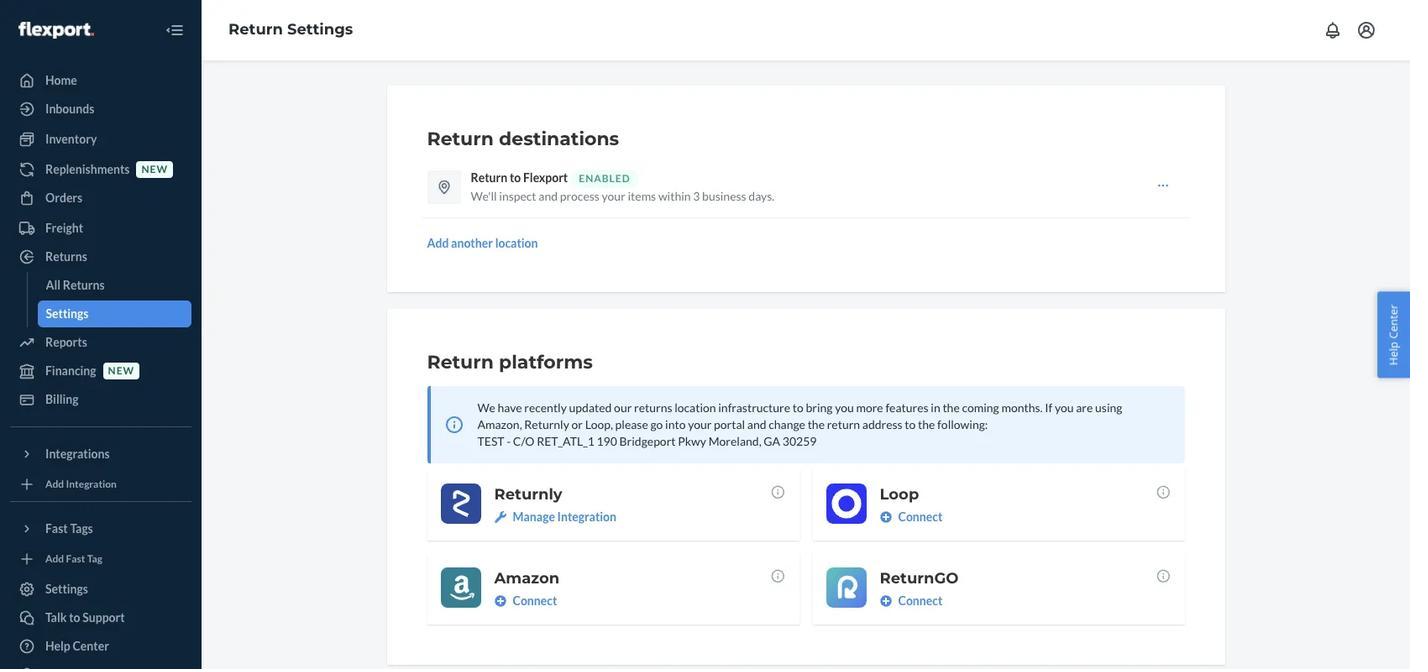 Task type: vqa. For each thing, say whether or not it's contained in the screenshot.
delivery NO ORDERS AVAILABLE FOR THIS SELECTION
no



Task type: locate. For each thing, give the bounding box(es) containing it.
1 horizontal spatial new
[[142, 163, 168, 176]]

1 horizontal spatial help
[[1387, 342, 1402, 365]]

add
[[427, 236, 449, 250], [45, 478, 64, 491], [45, 553, 64, 566]]

1 horizontal spatial plus circle image
[[880, 596, 892, 608]]

fast left tags
[[45, 522, 68, 536]]

plus circle image
[[495, 596, 506, 608], [880, 596, 892, 608]]

help center link
[[10, 634, 192, 660]]

1 vertical spatial location
[[675, 401, 716, 415]]

connect button down amazon
[[495, 593, 557, 610]]

and inside 'we have recently updated our returns location infrastructure to bring you more features in the coming months. if you are using amazon, returnly or loop, please go into your portal and change the return address to the following: test - c/o ret_atl_1 190 bridgeport pkwy moreland, ga 30259'
[[748, 418, 767, 432]]

and down infrastructure
[[748, 418, 767, 432]]

you right if
[[1055, 401, 1074, 415]]

add left another
[[427, 236, 449, 250]]

add inside 'link'
[[45, 553, 64, 566]]

add down integrations
[[45, 478, 64, 491]]

add integration
[[45, 478, 117, 491]]

billing link
[[10, 387, 192, 413]]

0 horizontal spatial and
[[539, 189, 558, 203]]

0 horizontal spatial help center
[[45, 639, 109, 654]]

1 horizontal spatial and
[[748, 418, 767, 432]]

0 horizontal spatial location
[[495, 236, 538, 250]]

inspect
[[499, 189, 537, 203]]

1 vertical spatial and
[[748, 418, 767, 432]]

connect down amazon
[[513, 594, 557, 608]]

billing
[[45, 392, 79, 407]]

manage
[[513, 510, 555, 524]]

inbounds link
[[10, 96, 192, 123]]

we'll inspect and process your items within 3 business days.
[[471, 189, 775, 203]]

integration right manage
[[558, 510, 617, 524]]

settings link
[[37, 301, 192, 328], [10, 576, 192, 603]]

1 horizontal spatial the
[[918, 418, 936, 432]]

process
[[560, 189, 600, 203]]

ret_atl_1
[[537, 434, 595, 449]]

0 vertical spatial new
[[142, 163, 168, 176]]

following:
[[938, 418, 988, 432]]

0 vertical spatial settings
[[287, 20, 353, 39]]

0 horizontal spatial your
[[602, 189, 626, 203]]

0 vertical spatial integration
[[66, 478, 117, 491]]

0 vertical spatial returns
[[45, 250, 87, 264]]

location right another
[[495, 236, 538, 250]]

the
[[943, 401, 960, 415], [808, 418, 825, 432], [918, 418, 936, 432]]

return for return settings
[[229, 20, 283, 39]]

fast
[[45, 522, 68, 536], [66, 553, 85, 566]]

add integration link
[[10, 475, 192, 495]]

connect down loop
[[899, 510, 943, 524]]

1 vertical spatial returnly
[[495, 486, 563, 504]]

new
[[142, 163, 168, 176], [108, 365, 135, 378]]

1 vertical spatial help center
[[45, 639, 109, 654]]

0 vertical spatial connect button
[[880, 509, 943, 526]]

the down bring at bottom
[[808, 418, 825, 432]]

add down fast tags
[[45, 553, 64, 566]]

0 vertical spatial help center
[[1387, 304, 1402, 365]]

1 horizontal spatial your
[[688, 418, 712, 432]]

integration down integrations dropdown button
[[66, 478, 117, 491]]

0 vertical spatial center
[[1387, 304, 1402, 339]]

0 vertical spatial fast
[[45, 522, 68, 536]]

new up orders link
[[142, 163, 168, 176]]

loop,
[[585, 418, 613, 432]]

fast left tag
[[66, 553, 85, 566]]

1 horizontal spatial help center
[[1387, 304, 1402, 365]]

0 horizontal spatial you
[[835, 401, 854, 415]]

infrastructure
[[719, 401, 791, 415]]

the right 'in'
[[943, 401, 960, 415]]

plus circle image down amazon
[[495, 596, 506, 608]]

returns right all
[[63, 278, 105, 292]]

1 vertical spatial returns
[[63, 278, 105, 292]]

0 horizontal spatial connect button
[[495, 593, 557, 610]]

add for add fast tag
[[45, 553, 64, 566]]

and
[[539, 189, 558, 203], [748, 418, 767, 432]]

1 vertical spatial your
[[688, 418, 712, 432]]

returnly
[[525, 418, 570, 432], [495, 486, 563, 504]]

add for add integration
[[45, 478, 64, 491]]

orders link
[[10, 185, 192, 212]]

settings link up support
[[10, 576, 192, 603]]

location up into
[[675, 401, 716, 415]]

business
[[703, 189, 747, 203]]

add inside button
[[427, 236, 449, 250]]

2 vertical spatial add
[[45, 553, 64, 566]]

connect down returngo
[[899, 594, 943, 608]]

please
[[616, 418, 649, 432]]

fast inside 'link'
[[66, 553, 85, 566]]

0 vertical spatial returnly
[[525, 418, 570, 432]]

tag
[[87, 553, 102, 566]]

returnly up manage
[[495, 486, 563, 504]]

flexport
[[523, 171, 568, 185]]

recently
[[525, 401, 567, 415]]

connect for amazon
[[513, 594, 557, 608]]

1 vertical spatial fast
[[66, 553, 85, 566]]

you
[[835, 401, 854, 415], [1055, 401, 1074, 415]]

you up return
[[835, 401, 854, 415]]

open account menu image
[[1357, 20, 1377, 40]]

ga
[[764, 434, 781, 449]]

coming
[[962, 401, 1000, 415]]

within
[[659, 189, 691, 203]]

settings
[[287, 20, 353, 39], [46, 307, 89, 321], [45, 582, 88, 597]]

plus circle image inside 'connect' link
[[880, 596, 892, 608]]

more
[[857, 401, 884, 415]]

your
[[602, 189, 626, 203], [688, 418, 712, 432]]

we'll
[[471, 189, 497, 203]]

return settings link
[[229, 20, 353, 39]]

your inside 'we have recently updated our returns location infrastructure to bring you more features in the coming months. if you are using amazon, returnly or loop, please go into your portal and change the return address to the following: test - c/o ret_atl_1 190 bridgeport pkwy moreland, ga 30259'
[[688, 418, 712, 432]]

fast tags
[[45, 522, 93, 536]]

the down 'in'
[[918, 418, 936, 432]]

1 vertical spatial help
[[45, 639, 70, 654]]

0 vertical spatial add
[[427, 236, 449, 250]]

settings link down all returns link
[[37, 301, 192, 328]]

to right talk
[[69, 611, 80, 625]]

connect button
[[880, 509, 943, 526], [495, 593, 557, 610]]

flexport logo image
[[18, 22, 94, 38]]

0 horizontal spatial center
[[73, 639, 109, 654]]

fast inside dropdown button
[[45, 522, 68, 536]]

1 vertical spatial add
[[45, 478, 64, 491]]

your up pkwy
[[688, 418, 712, 432]]

months.
[[1002, 401, 1043, 415]]

and down flexport
[[539, 189, 558, 203]]

0 vertical spatial help
[[1387, 342, 1402, 365]]

reports link
[[10, 329, 192, 356]]

return for return platforms
[[427, 351, 494, 374]]

connect for loop
[[899, 510, 943, 524]]

connect
[[899, 510, 943, 524], [513, 594, 557, 608], [899, 594, 943, 608]]

1 vertical spatial settings link
[[10, 576, 192, 603]]

1 vertical spatial new
[[108, 365, 135, 378]]

location
[[495, 236, 538, 250], [675, 401, 716, 415]]

0 horizontal spatial integration
[[66, 478, 117, 491]]

all returns link
[[37, 272, 192, 299]]

in
[[931, 401, 941, 415]]

integration for manage integration
[[558, 510, 617, 524]]

returns down freight
[[45, 250, 87, 264]]

your down the enabled
[[602, 189, 626, 203]]

add fast tag
[[45, 553, 102, 566]]

connect button down loop
[[880, 509, 943, 526]]

1 you from the left
[[835, 401, 854, 415]]

returnly down recently at bottom left
[[525, 418, 570, 432]]

1 horizontal spatial integration
[[558, 510, 617, 524]]

1 horizontal spatial center
[[1387, 304, 1402, 339]]

new for replenishments
[[142, 163, 168, 176]]

0 vertical spatial location
[[495, 236, 538, 250]]

plus circle image down returngo
[[880, 596, 892, 608]]

inventory link
[[10, 126, 192, 153]]

0 horizontal spatial new
[[108, 365, 135, 378]]

1 horizontal spatial connect button
[[880, 509, 943, 526]]

manage integration
[[513, 510, 617, 524]]

return platforms
[[427, 351, 593, 374]]

talk
[[45, 611, 67, 625]]

new down reports 'link'
[[108, 365, 135, 378]]

integration for add integration
[[66, 478, 117, 491]]

integration inside button
[[558, 510, 617, 524]]

help center inside help center button
[[1387, 304, 1402, 365]]

0 horizontal spatial help
[[45, 639, 70, 654]]

0 vertical spatial your
[[602, 189, 626, 203]]

bridgeport
[[620, 434, 676, 449]]

integration
[[66, 478, 117, 491], [558, 510, 617, 524]]

home
[[45, 73, 77, 87]]

1 vertical spatial integration
[[558, 510, 617, 524]]

destinations
[[499, 128, 620, 150]]

close navigation image
[[165, 20, 185, 40]]

1 vertical spatial connect button
[[495, 593, 557, 610]]

support
[[83, 611, 125, 625]]

0 vertical spatial and
[[539, 189, 558, 203]]

help
[[1387, 342, 1402, 365], [45, 639, 70, 654]]

1 horizontal spatial you
[[1055, 401, 1074, 415]]

2 plus circle image from the left
[[880, 596, 892, 608]]

to up inspect
[[510, 171, 521, 185]]

1 horizontal spatial location
[[675, 401, 716, 415]]

returns link
[[10, 244, 192, 271]]

0 horizontal spatial plus circle image
[[495, 596, 506, 608]]



Task type: describe. For each thing, give the bounding box(es) containing it.
manage integration button
[[495, 509, 617, 526]]

moreland,
[[709, 434, 762, 449]]

returngo
[[880, 570, 959, 588]]

connect button for loop
[[880, 509, 943, 526]]

connect link
[[880, 593, 1172, 610]]

pkwy
[[678, 434, 707, 449]]

new for financing
[[108, 365, 135, 378]]

3
[[693, 189, 700, 203]]

updated
[[569, 401, 612, 415]]

2 you from the left
[[1055, 401, 1074, 415]]

go
[[651, 418, 663, 432]]

all returns
[[46, 278, 105, 292]]

days.
[[749, 189, 775, 203]]

2 vertical spatial settings
[[45, 582, 88, 597]]

home link
[[10, 67, 192, 94]]

return settings
[[229, 20, 353, 39]]

help center button
[[1378, 292, 1411, 378]]

wrench image
[[495, 512, 506, 523]]

return to flexport
[[471, 171, 568, 185]]

to down "features"
[[905, 418, 916, 432]]

features
[[886, 401, 929, 415]]

returnly inside 'we have recently updated our returns location infrastructure to bring you more features in the coming months. if you are using amazon, returnly or loop, please go into your portal and change the return address to the following: test - c/o ret_atl_1 190 bridgeport pkwy moreland, ga 30259'
[[525, 418, 570, 432]]

have
[[498, 401, 522, 415]]

loop
[[880, 486, 920, 504]]

amazon,
[[478, 418, 522, 432]]

return for return destinations
[[427, 128, 494, 150]]

connect button for amazon
[[495, 593, 557, 610]]

add another location button
[[427, 235, 538, 252]]

center inside button
[[1387, 304, 1402, 339]]

integrations button
[[10, 441, 192, 468]]

to up change
[[793, 401, 804, 415]]

are
[[1077, 401, 1093, 415]]

using
[[1096, 401, 1123, 415]]

to inside button
[[69, 611, 80, 625]]

integrations
[[45, 447, 110, 461]]

test
[[478, 434, 505, 449]]

we
[[478, 401, 496, 415]]

1 vertical spatial center
[[73, 639, 109, 654]]

bring
[[806, 401, 833, 415]]

add another location
[[427, 236, 538, 250]]

our
[[614, 401, 632, 415]]

inventory
[[45, 132, 97, 146]]

reports
[[45, 335, 87, 350]]

return destinations
[[427, 128, 620, 150]]

1 plus circle image from the left
[[495, 596, 506, 608]]

returns
[[634, 401, 673, 415]]

help inside button
[[1387, 342, 1402, 365]]

amazon
[[495, 570, 560, 588]]

portal
[[714, 418, 745, 432]]

0 horizontal spatial the
[[808, 418, 825, 432]]

platforms
[[499, 351, 593, 374]]

2 horizontal spatial the
[[943, 401, 960, 415]]

help center inside help center link
[[45, 639, 109, 654]]

add for add another location
[[427, 236, 449, 250]]

1 vertical spatial settings
[[46, 307, 89, 321]]

fast tags button
[[10, 516, 192, 543]]

address
[[863, 418, 903, 432]]

plus circle image
[[880, 512, 892, 523]]

financing
[[45, 364, 96, 378]]

-
[[507, 434, 511, 449]]

into
[[666, 418, 686, 432]]

if
[[1046, 401, 1053, 415]]

or
[[572, 418, 583, 432]]

location inside 'we have recently updated our returns location infrastructure to bring you more features in the coming months. if you are using amazon, returnly or loop, please go into your portal and change the return address to the following: test - c/o ret_atl_1 190 bridgeport pkwy moreland, ga 30259'
[[675, 401, 716, 415]]

190
[[597, 434, 617, 449]]

c/o
[[513, 434, 535, 449]]

inbounds
[[45, 102, 94, 116]]

open notifications image
[[1323, 20, 1344, 40]]

talk to support button
[[10, 605, 192, 632]]

freight link
[[10, 215, 192, 242]]

we have recently updated our returns location infrastructure to bring you more features in the coming months. if you are using amazon, returnly or loop, please go into your portal and change the return address to the following: test - c/o ret_atl_1 190 bridgeport pkwy moreland, ga 30259
[[478, 401, 1123, 449]]

replenishments
[[45, 162, 130, 176]]

talk to support
[[45, 611, 125, 625]]

change
[[769, 418, 806, 432]]

location inside button
[[495, 236, 538, 250]]

0 vertical spatial settings link
[[37, 301, 192, 328]]

return for return to flexport
[[471, 171, 508, 185]]

enabled
[[579, 172, 631, 185]]

30259
[[783, 434, 817, 449]]

freight
[[45, 221, 83, 235]]

items
[[628, 189, 656, 203]]

return
[[827, 418, 861, 432]]

add fast tag link
[[10, 550, 192, 570]]

orders
[[45, 191, 83, 205]]

tags
[[70, 522, 93, 536]]

all
[[46, 278, 61, 292]]



